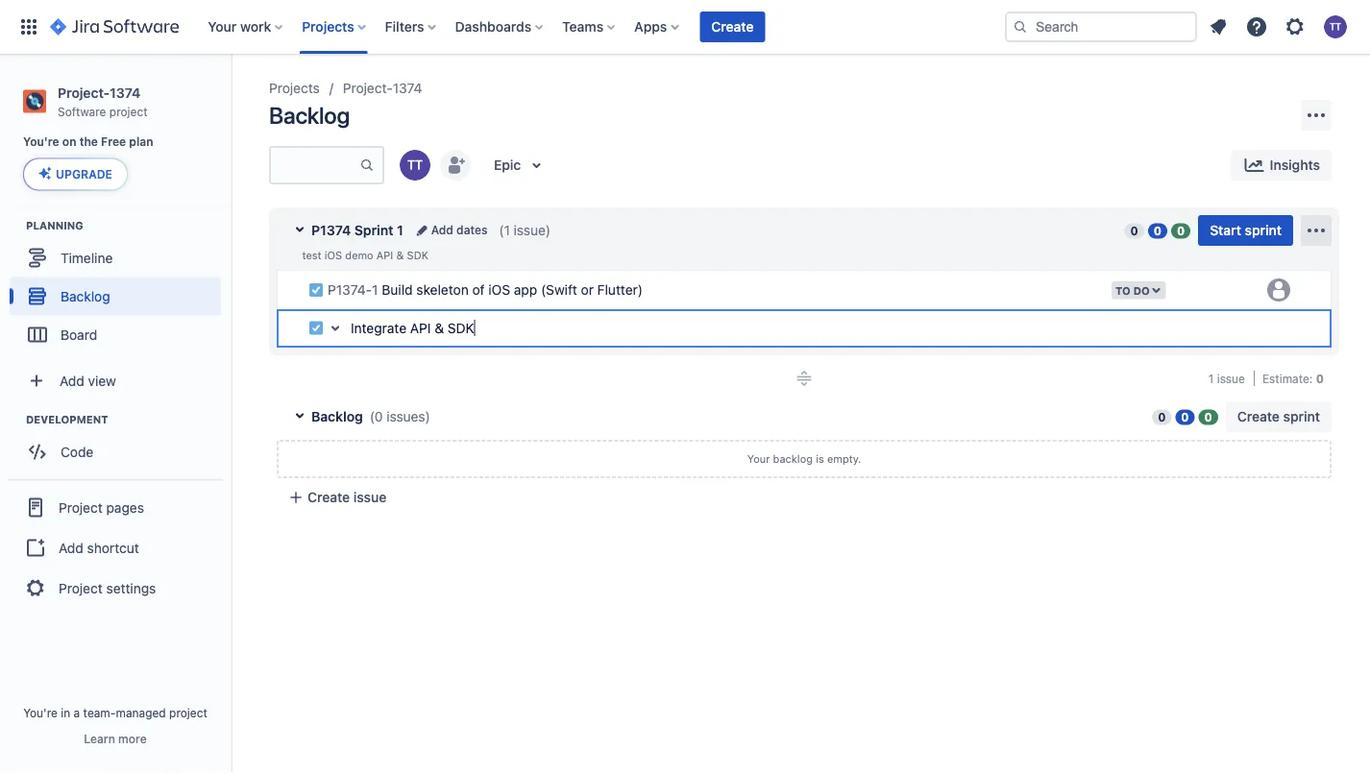 Task type: locate. For each thing, give the bounding box(es) containing it.
project inside 'link'
[[59, 500, 103, 516]]

1 vertical spatial backlog
[[61, 288, 110, 304]]

add left view
[[60, 373, 84, 389]]

0 vertical spatial create
[[712, 19, 754, 35]]

project- inside project-1374 software project
[[58, 85, 110, 100]]

project-
[[343, 80, 393, 96], [58, 85, 110, 100]]

projects link
[[269, 77, 320, 100]]

build
[[382, 282, 413, 298]]

create sprint button
[[1226, 402, 1332, 433]]

( right dates
[[499, 223, 504, 238]]

0 vertical spatial (
[[499, 223, 504, 238]]

1 horizontal spatial done: 0 of 0 (story points) element
[[1199, 409, 1219, 425]]

0 vertical spatial projects
[[302, 19, 354, 35]]

1 vertical spatial in progress: 0 of 0 (story points) element
[[1176, 409, 1195, 425]]

1 horizontal spatial project
[[169, 707, 208, 720]]

timeline
[[61, 250, 113, 266]]

1 vertical spatial issue
[[1218, 372, 1246, 385]]

1 horizontal spatial 1374
[[393, 80, 423, 96]]

1374 for project-1374 software project
[[110, 85, 141, 100]]

1 vertical spatial project
[[59, 581, 103, 596]]

1 horizontal spatial project-
[[343, 80, 393, 96]]

to
[[1116, 284, 1131, 297]]

add inside dropdown button
[[60, 373, 84, 389]]

1 vertical spatial your
[[748, 453, 770, 466]]

1 vertical spatial projects
[[269, 80, 320, 96]]

1 vertical spatial project
[[169, 707, 208, 720]]

project pages link
[[8, 487, 223, 529]]

1374 inside project-1374 software project
[[110, 85, 141, 100]]

sprint inside button
[[1284, 409, 1321, 425]]

projects inside popup button
[[302, 19, 354, 35]]

0 horizontal spatial project-
[[58, 85, 110, 100]]

1 project from the top
[[59, 500, 103, 516]]

0 horizontal spatial issue
[[354, 490, 387, 506]]

your backlog is empty.
[[748, 453, 862, 466]]

pages
[[106, 500, 144, 516]]

learn more button
[[84, 732, 147, 747]]

1 horizontal spatial )
[[546, 223, 551, 238]]

0 vertical spatial ios
[[325, 249, 342, 262]]

estimate:
[[1263, 372, 1314, 385]]

create down estimate:
[[1238, 409, 1280, 425]]

issue left estimate:
[[1218, 372, 1246, 385]]

1 horizontal spatial issue
[[514, 223, 546, 238]]

0 horizontal spatial to do: 0 of 0 (story points) element
[[1125, 223, 1145, 239]]

1374 inside project-1374 link
[[393, 80, 423, 96]]

project-1374 software project
[[58, 85, 148, 118]]

1374 down filters dropdown button
[[393, 80, 423, 96]]

backlog link
[[10, 277, 221, 316]]

epic
[[494, 157, 521, 173]]

( left issues
[[370, 409, 375, 425]]

issue down backlog ( 0 issues )
[[354, 490, 387, 506]]

project pages
[[59, 500, 144, 516]]

group
[[8, 479, 223, 616]]

1374 up free
[[110, 85, 141, 100]]

1374
[[393, 80, 423, 96], [110, 85, 141, 100]]

project-1374
[[343, 80, 423, 96]]

1 horizontal spatial (
[[499, 223, 504, 238]]

1 vertical spatial add
[[60, 373, 84, 389]]

0 horizontal spatial done: 0 of 0 (story points) element
[[1172, 223, 1191, 239]]

settings image
[[1284, 15, 1307, 38]]

project
[[59, 500, 103, 516], [59, 581, 103, 596]]

more
[[118, 733, 147, 746]]

managed
[[116, 707, 166, 720]]

p1374-1 link
[[328, 282, 378, 298]]

insights
[[1270, 157, 1321, 173]]

1 vertical spatial create
[[1238, 409, 1280, 425]]

create inside "primary" element
[[712, 19, 754, 35]]

)
[[546, 223, 551, 238], [425, 409, 430, 425]]

add for add dates
[[431, 224, 454, 237]]

create issue
[[308, 490, 387, 506]]

in progress: 0 of 0 (story points) element left the create sprint button
[[1176, 409, 1195, 425]]

0 vertical spatial project
[[109, 105, 148, 118]]

project- for project-1374 software project
[[58, 85, 110, 100]]

Search field
[[1006, 12, 1198, 42]]

0
[[1131, 224, 1139, 238], [1154, 224, 1162, 238], [1178, 224, 1186, 238], [1317, 372, 1325, 385], [375, 409, 383, 425], [1159, 411, 1166, 424], [1182, 411, 1190, 424], [1205, 411, 1213, 424]]

filters button
[[379, 12, 444, 42]]

0 vertical spatial you're
[[23, 135, 59, 149]]

1 horizontal spatial your
[[748, 453, 770, 466]]

board
[[61, 327, 97, 343]]

2 vertical spatial backlog
[[311, 409, 363, 425]]

2 project from the top
[[59, 581, 103, 596]]

2 you're from the top
[[23, 707, 58, 720]]

1 vertical spatial done: 0 of 0 (story points) element
[[1199, 409, 1219, 425]]

project right managed
[[169, 707, 208, 720]]

backlog menu image
[[1305, 104, 1329, 127]]

0 horizontal spatial project
[[109, 105, 148, 118]]

0 horizontal spatial sprint
[[1245, 223, 1282, 238]]

sprint
[[355, 223, 394, 238]]

issue right dates
[[514, 223, 546, 238]]

1 horizontal spatial sprint
[[1284, 409, 1321, 425]]

p1374
[[311, 223, 351, 238]]

0 vertical spatial to do: 0 of 0 (story points) element
[[1125, 223, 1145, 239]]

project- down the projects popup button
[[343, 80, 393, 96]]

2 horizontal spatial issue
[[1218, 372, 1246, 385]]

sprint inside button
[[1245, 223, 1282, 238]]

add shortcut
[[59, 540, 139, 556]]

1 vertical spatial to do: 0 of 0 (story points) element
[[1153, 409, 1172, 425]]

your inside dropdown button
[[208, 19, 237, 35]]

1 horizontal spatial in progress: 0 of 0 (story points) element
[[1176, 409, 1195, 425]]

create down backlog ( 0 issues )
[[308, 490, 350, 506]]

start sprint
[[1211, 223, 1282, 238]]

in
[[61, 707, 70, 720]]

your left work
[[208, 19, 237, 35]]

0 vertical spatial issue
[[514, 223, 546, 238]]

0 vertical spatial in progress: 0 of 0 (story points) element
[[1149, 223, 1168, 239]]

projects
[[302, 19, 354, 35], [269, 80, 320, 96]]

your
[[208, 19, 237, 35], [748, 453, 770, 466]]

planning image
[[3, 214, 26, 237]]

2 vertical spatial add
[[59, 540, 83, 556]]

development group
[[10, 412, 230, 477]]

0 horizontal spatial 1374
[[110, 85, 141, 100]]

ios right test
[[325, 249, 342, 262]]

create for create
[[712, 19, 754, 35]]

2 vertical spatial create
[[308, 490, 350, 506]]

0 horizontal spatial create
[[308, 490, 350, 506]]

you're on the free plan
[[23, 135, 153, 149]]

filters
[[385, 19, 424, 35]]

code
[[61, 444, 94, 460]]

project for project pages
[[59, 500, 103, 516]]

0 horizontal spatial (
[[370, 409, 375, 425]]

0 vertical spatial done: 0 of 0 (story points) element
[[1172, 223, 1191, 239]]

p1374 sprint 1
[[311, 223, 404, 238]]

dashboards button
[[449, 12, 551, 42]]

sprint down estimate: 0
[[1284, 409, 1321, 425]]

backlog down timeline on the left top
[[61, 288, 110, 304]]

1 right dates
[[504, 223, 510, 238]]

sprint
[[1245, 223, 1282, 238], [1284, 409, 1321, 425]]

issue inside button
[[354, 490, 387, 506]]

create
[[712, 19, 754, 35], [1238, 409, 1280, 425], [308, 490, 350, 506]]

to do: 0 of 0 (story points) element
[[1125, 223, 1145, 239], [1153, 409, 1172, 425]]

apps button
[[629, 12, 687, 42]]

banner
[[0, 0, 1371, 54]]

0 vertical spatial sprint
[[1245, 223, 1282, 238]]

1
[[397, 223, 404, 238], [504, 223, 510, 238], [372, 282, 378, 298], [1209, 372, 1214, 385]]

insights button
[[1232, 150, 1332, 181]]

1 horizontal spatial ios
[[489, 282, 511, 298]]

project- for project-1374
[[343, 80, 393, 96]]

project up plan
[[109, 105, 148, 118]]

add
[[431, 224, 454, 237], [60, 373, 84, 389], [59, 540, 83, 556]]

you're left on
[[23, 135, 59, 149]]

project down add shortcut
[[59, 581, 103, 596]]

project up add shortcut
[[59, 500, 103, 516]]

0 vertical spatial your
[[208, 19, 237, 35]]

2 horizontal spatial create
[[1238, 409, 1280, 425]]

team-
[[83, 707, 116, 720]]

teams
[[562, 19, 604, 35]]

create right apps popup button
[[712, 19, 754, 35]]

in progress: 0 of 0 (story points) element
[[1149, 223, 1168, 239], [1176, 409, 1195, 425]]

demo
[[345, 249, 374, 262]]

project inside project-1374 software project
[[109, 105, 148, 118]]

0 vertical spatial project
[[59, 500, 103, 516]]

1 horizontal spatial create
[[712, 19, 754, 35]]

task image
[[309, 321, 324, 336]]

development image
[[3, 408, 26, 431]]

projects right sidebar navigation icon
[[269, 80, 320, 96]]

sprint for create sprint
[[1284, 409, 1321, 425]]

unassigned image
[[1268, 279, 1291, 302]]

done: 0 of 0 (story points) element down 1 issue
[[1199, 409, 1219, 425]]

dates
[[457, 224, 488, 237]]

add shortcut button
[[8, 529, 223, 567]]

a
[[74, 707, 80, 720]]

project- up 'software'
[[58, 85, 110, 100]]

ios right of
[[489, 282, 511, 298]]

1 horizontal spatial to do: 0 of 0 (story points) element
[[1153, 409, 1172, 425]]

search image
[[1013, 19, 1029, 35]]

0 horizontal spatial )
[[425, 409, 430, 425]]

0 horizontal spatial your
[[208, 19, 237, 35]]

1 vertical spatial you're
[[23, 707, 58, 720]]

add left dates
[[431, 224, 454, 237]]

skeleton
[[417, 282, 469, 298]]

1 vertical spatial (
[[370, 409, 375, 425]]

0 vertical spatial add
[[431, 224, 454, 237]]

in progress: 0 of 0 (story points) element up do
[[1149, 223, 1168, 239]]

backlog left issues
[[311, 409, 363, 425]]

free
[[101, 135, 126, 149]]

backlog ( 0 issues )
[[311, 409, 430, 425]]

0 horizontal spatial ios
[[325, 249, 342, 262]]

to do: 0 of 0 (story points) element for p1374 sprint 1
[[1125, 223, 1145, 239]]

p1374-
[[328, 282, 372, 298]]

backlog
[[269, 102, 350, 129], [61, 288, 110, 304], [311, 409, 363, 425]]

backlog inside planning group
[[61, 288, 110, 304]]

(swift
[[541, 282, 578, 298]]

add for add view
[[60, 373, 84, 389]]

sprint right start
[[1245, 223, 1282, 238]]

0 horizontal spatial in progress: 0 of 0 (story points) element
[[1149, 223, 1168, 239]]

add left shortcut
[[59, 540, 83, 556]]

done: 0 of 0 (story points) element
[[1172, 223, 1191, 239], [1199, 409, 1219, 425]]

projects up 'projects' 'link'
[[302, 19, 354, 35]]

notifications image
[[1207, 15, 1230, 38]]

you're left in
[[23, 707, 58, 720]]

your left "backlog"
[[748, 453, 770, 466]]

insights image
[[1244, 154, 1267, 177]]

backlog down 'projects' 'link'
[[269, 102, 350, 129]]

done: 0 of 0 (story points) element left start
[[1172, 223, 1191, 239]]

1 vertical spatial sprint
[[1284, 409, 1321, 425]]

jira software image
[[50, 15, 179, 38], [50, 15, 179, 38]]

board link
[[10, 316, 221, 354]]

2 vertical spatial issue
[[354, 490, 387, 506]]

1 you're from the top
[[23, 135, 59, 149]]

0 vertical spatial backlog
[[269, 102, 350, 129]]

work
[[240, 19, 271, 35]]

1 vertical spatial ios
[[489, 282, 511, 298]]

sdk
[[407, 249, 429, 262]]



Task type: vqa. For each thing, say whether or not it's contained in the screenshot.
of on the top of page
yes



Task type: describe. For each thing, give the bounding box(es) containing it.
test ios demo api & sdk
[[302, 249, 429, 262]]

add people image
[[444, 154, 467, 177]]

issue for create issue
[[354, 490, 387, 506]]

1 left estimate:
[[1209, 372, 1214, 385]]

software
[[58, 105, 106, 118]]

1 issue
[[1209, 372, 1246, 385]]

done: 0 of 0 (story points) element for p1374 sprint 1
[[1172, 223, 1191, 239]]

projects for the projects popup button
[[302, 19, 354, 35]]

do
[[1134, 284, 1150, 297]]

your for your work
[[208, 19, 237, 35]]

or
[[581, 282, 594, 298]]

1 vertical spatial )
[[425, 409, 430, 425]]

empty.
[[828, 453, 862, 466]]

to do: 0 of 0 (story points) element for backlog
[[1153, 409, 1172, 425]]

planning
[[26, 219, 83, 232]]

code link
[[10, 433, 221, 471]]

create for create sprint
[[1238, 409, 1280, 425]]

issue for 1 issue
[[1218, 372, 1246, 385]]

shortcut
[[87, 540, 139, 556]]

in progress: 0 of 0 (story points) element for backlog
[[1176, 409, 1195, 425]]

project-1374 link
[[343, 77, 423, 100]]

you're in a team-managed project
[[23, 707, 208, 720]]

you're for you're in a team-managed project
[[23, 707, 58, 720]]

banner containing your work
[[0, 0, 1371, 54]]

app
[[514, 282, 538, 298]]

api
[[377, 249, 394, 262]]

create button
[[700, 12, 766, 42]]

view
[[88, 373, 116, 389]]

learn more
[[84, 733, 147, 746]]

project settings link
[[8, 567, 223, 610]]

planning group
[[10, 218, 230, 360]]

1 up the &
[[397, 223, 404, 238]]

your profile and settings image
[[1325, 15, 1348, 38]]

upgrade button
[[24, 159, 127, 190]]

1 left build
[[372, 282, 378, 298]]

create issue button
[[277, 481, 1332, 515]]

the
[[80, 135, 98, 149]]

your work button
[[202, 12, 291, 42]]

create issue image
[[265, 260, 288, 283]]

add view button
[[12, 362, 219, 400]]

start
[[1211, 223, 1242, 238]]

apps
[[635, 19, 667, 35]]

in progress: 0 of 0 (story points) element for p1374 sprint 1
[[1149, 223, 1168, 239]]

add dates
[[431, 224, 488, 237]]

on
[[62, 135, 76, 149]]

done: 0 of 0 (story points) element for backlog
[[1199, 409, 1219, 425]]

upgrade
[[56, 168, 112, 181]]

backlog
[[773, 453, 813, 466]]

estimate: 0
[[1263, 372, 1325, 385]]

create sprint
[[1238, 409, 1321, 425]]

timeline link
[[10, 239, 221, 277]]

dashboards
[[455, 19, 532, 35]]

sidebar navigation image
[[210, 77, 252, 115]]

you're for you're on the free plan
[[23, 135, 59, 149]]

your for your backlog is empty.
[[748, 453, 770, 466]]

0 vertical spatial )
[[546, 223, 551, 238]]

help image
[[1246, 15, 1269, 38]]

( 1 issue )
[[499, 223, 551, 238]]

add dates button
[[410, 221, 493, 241]]

of
[[472, 282, 485, 298]]

project for project settings
[[59, 581, 103, 596]]

Search backlog text field
[[271, 148, 360, 183]]

add view
[[60, 373, 116, 389]]

flutter)
[[598, 282, 643, 298]]

appswitcher icon image
[[17, 15, 40, 38]]

p1374-1 build skeleton of ios app (swift or flutter)
[[328, 282, 643, 298]]

p1374 sprint 1 actions image
[[1305, 219, 1329, 242]]

What needs to be done? - Press the "Enter" key to submit or the "Escape" key to cancel. text field
[[351, 319, 1317, 338]]

sprint for start sprint
[[1245, 223, 1282, 238]]

projects for 'projects' 'link'
[[269, 80, 320, 96]]

teams button
[[557, 12, 623, 42]]

1374 for project-1374
[[393, 80, 423, 96]]

issues
[[387, 409, 425, 425]]

plan
[[129, 135, 153, 149]]

projects button
[[296, 12, 374, 42]]

test
[[302, 249, 322, 262]]

your work
[[208, 19, 271, 35]]

epic button
[[483, 150, 560, 181]]

is
[[816, 453, 825, 466]]

add for add shortcut
[[59, 540, 83, 556]]

&
[[397, 249, 404, 262]]

learn
[[84, 733, 115, 746]]

development
[[26, 413, 108, 426]]

group containing project pages
[[8, 479, 223, 616]]

settings
[[106, 581, 156, 596]]

primary element
[[12, 0, 1006, 54]]

create for create issue
[[308, 490, 350, 506]]

project settings
[[59, 581, 156, 596]]

to do
[[1116, 284, 1150, 297]]

terry turtle image
[[400, 150, 431, 181]]

start sprint button
[[1199, 215, 1294, 246]]



